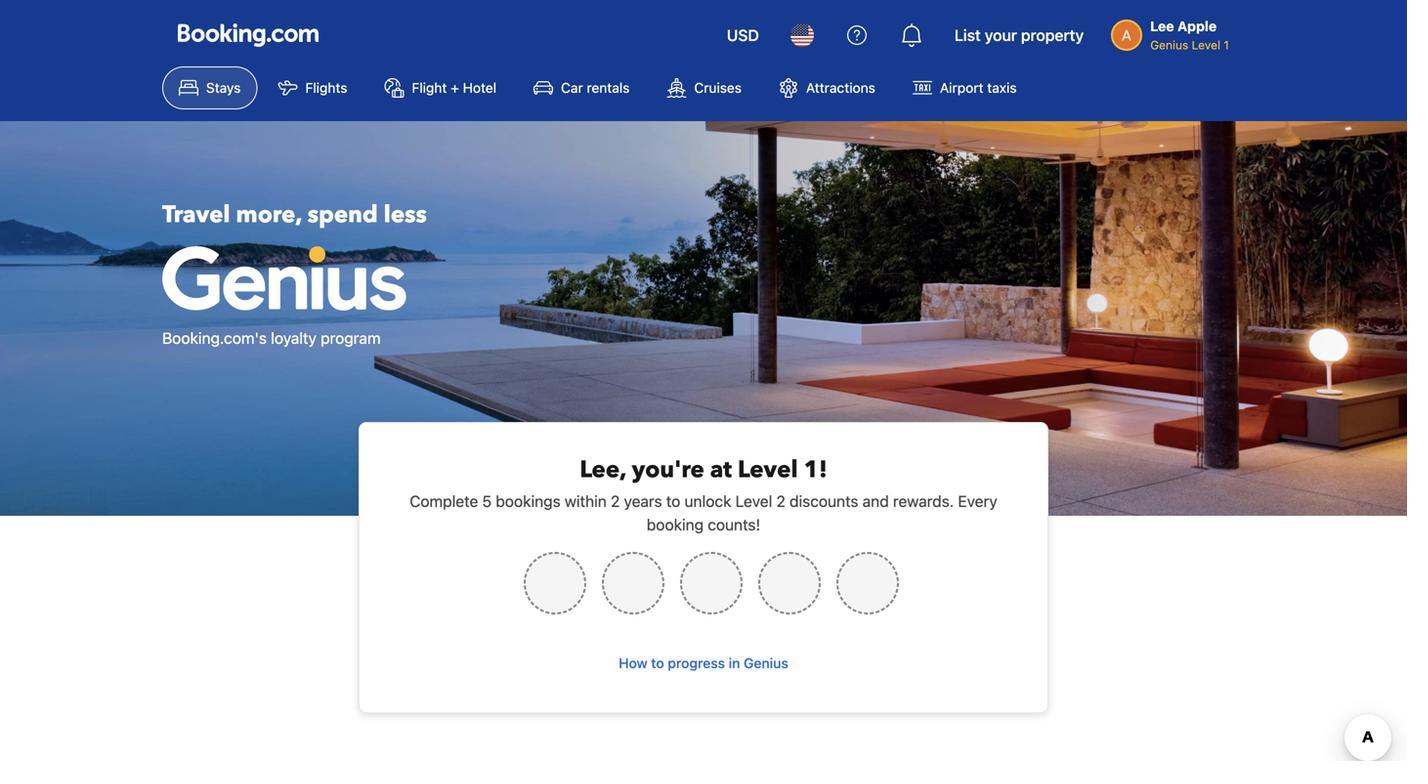 Task type: locate. For each thing, give the bounding box(es) containing it.
1 2 from the left
[[611, 492, 620, 511]]

2 vertical spatial level
[[736, 492, 772, 511]]

program
[[321, 329, 381, 348]]

0 horizontal spatial to
[[651, 655, 664, 672]]

and
[[863, 492, 889, 511]]

level right at
[[738, 454, 798, 486]]

1 vertical spatial to
[[651, 655, 664, 672]]

+
[[451, 80, 459, 96]]

genius down lee
[[1151, 38, 1189, 52]]

2 left "discounts"
[[777, 492, 786, 511]]

flight + hotel link
[[368, 66, 513, 109]]

flight + hotel
[[412, 80, 497, 96]]

usd
[[727, 26, 759, 44]]

loyalty
[[271, 329, 317, 348]]

property
[[1021, 26, 1084, 44]]

rentals
[[587, 80, 630, 96]]

genius
[[1151, 38, 1189, 52], [744, 655, 789, 672]]

level inside lee apple genius level 1
[[1192, 38, 1221, 52]]

complete
[[410, 492, 478, 511]]

spend
[[308, 199, 378, 231]]

to right how
[[651, 655, 664, 672]]

car rentals
[[561, 80, 630, 96]]

less
[[384, 199, 427, 231]]

car
[[561, 80, 583, 96]]

attractions
[[806, 80, 876, 96]]

0 vertical spatial genius
[[1151, 38, 1189, 52]]

level up counts!
[[736, 492, 772, 511]]

booking
[[647, 516, 704, 534]]

travel more, spend less
[[162, 199, 427, 231]]

1 horizontal spatial 2
[[777, 492, 786, 511]]

lee apple genius level 1
[[1151, 18, 1230, 52]]

lee, you're at level 1! complete 5 bookings within 2 years to unlock level 2 discounts and rewards. every booking counts!
[[410, 454, 998, 534]]

1 vertical spatial level
[[738, 454, 798, 486]]

how to progress in genius link
[[611, 646, 796, 681]]

0 vertical spatial to
[[666, 492, 681, 511]]

genius image
[[162, 246, 407, 311], [162, 246, 407, 311]]

booking.com's
[[162, 329, 267, 348]]

discounts
[[790, 492, 859, 511]]

5
[[482, 492, 492, 511]]

level
[[1192, 38, 1221, 52], [738, 454, 798, 486], [736, 492, 772, 511]]

1 horizontal spatial genius
[[1151, 38, 1189, 52]]

airport taxis
[[940, 80, 1017, 96]]

flights
[[305, 80, 347, 96]]

taxis
[[988, 80, 1017, 96]]

0 horizontal spatial genius
[[744, 655, 789, 672]]

1
[[1224, 38, 1230, 52]]

2
[[611, 492, 620, 511], [777, 492, 786, 511]]

rewards.
[[893, 492, 954, 511]]

hotel
[[463, 80, 497, 96]]

0 horizontal spatial 2
[[611, 492, 620, 511]]

0 vertical spatial level
[[1192, 38, 1221, 52]]

level left 1
[[1192, 38, 1221, 52]]

your
[[985, 26, 1017, 44]]

travel
[[162, 199, 230, 231]]

2 left years
[[611, 492, 620, 511]]

airport
[[940, 80, 984, 96]]

level for at
[[738, 454, 798, 486]]

to
[[666, 492, 681, 511], [651, 655, 664, 672]]

to up booking
[[666, 492, 681, 511]]

genius right the "in"
[[744, 655, 789, 672]]

booking.com image
[[178, 23, 319, 47]]

1 horizontal spatial to
[[666, 492, 681, 511]]

how to progress in genius
[[619, 655, 789, 672]]



Task type: vqa. For each thing, say whether or not it's contained in the screenshot.
Stays
yes



Task type: describe. For each thing, give the bounding box(es) containing it.
more,
[[236, 199, 302, 231]]

list your property
[[955, 26, 1084, 44]]

attractions link
[[762, 66, 892, 109]]

airport taxis link
[[896, 66, 1034, 109]]

1!
[[804, 454, 828, 486]]

in
[[729, 655, 740, 672]]

stays link
[[162, 66, 257, 109]]

flight
[[412, 80, 447, 96]]

2 2 from the left
[[777, 492, 786, 511]]

lee,
[[580, 454, 626, 486]]

cruises
[[694, 80, 742, 96]]

usd button
[[715, 12, 771, 59]]

cruises link
[[650, 66, 758, 109]]

list
[[955, 26, 981, 44]]

every
[[958, 492, 998, 511]]

years
[[624, 492, 662, 511]]

level for genius
[[1192, 38, 1221, 52]]

unlock
[[685, 492, 732, 511]]

progress
[[668, 655, 725, 672]]

list your property link
[[943, 12, 1096, 59]]

at
[[710, 454, 732, 486]]

apple
[[1178, 18, 1217, 34]]

how
[[619, 655, 648, 672]]

bookings
[[496, 492, 561, 511]]

flights link
[[261, 66, 364, 109]]

your account menu lee apple genius level 1 element
[[1112, 9, 1237, 54]]

stays
[[206, 80, 241, 96]]

1 vertical spatial genius
[[744, 655, 789, 672]]

you're
[[632, 454, 705, 486]]

genius inside lee apple genius level 1
[[1151, 38, 1189, 52]]

to inside the lee, you're at level 1! complete 5 bookings within 2 years to unlock level 2 discounts and rewards. every booking counts!
[[666, 492, 681, 511]]

car rentals link
[[517, 66, 646, 109]]

counts!
[[708, 516, 761, 534]]

within
[[565, 492, 607, 511]]

lee
[[1151, 18, 1174, 34]]

booking.com's loyalty program
[[162, 329, 381, 348]]



